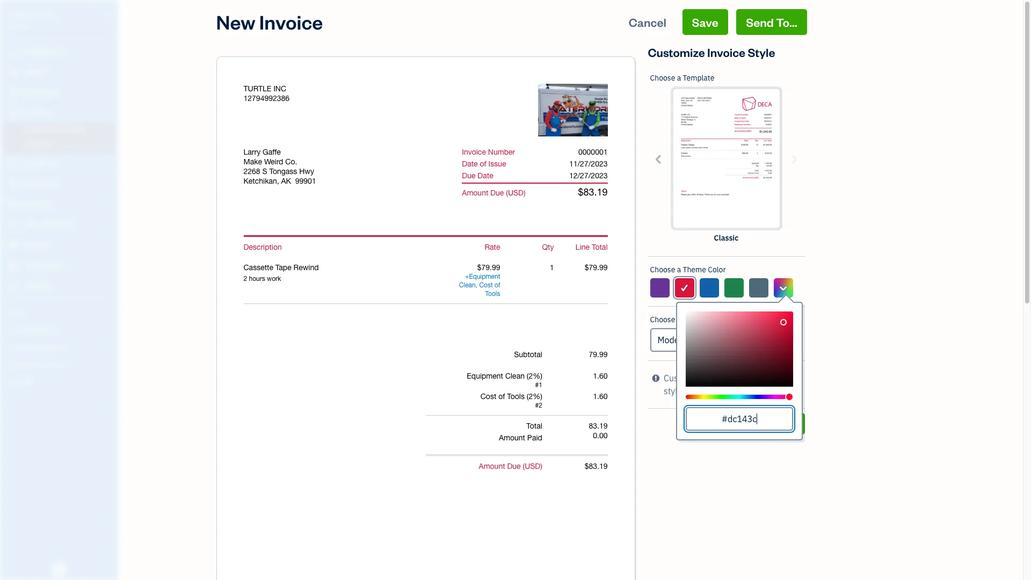 Task type: vqa. For each thing, say whether or not it's contained in the screenshot.
Filters dropdown button
no



Task type: describe. For each thing, give the bounding box(es) containing it.
here link
[[743, 386, 761, 397]]

0 vertical spatial usd
[[508, 189, 524, 197]]

2 # from the top
[[535, 402, 539, 409]]

1 vertical spatial date
[[478, 171, 494, 180]]

freshbooks image
[[51, 563, 68, 576]]

equipment clean
[[459, 273, 501, 289]]

cancel for bottommost cancel button
[[686, 417, 718, 430]]

equipment for equipment clean (2%) # 1 cost of tools (2%) # 2
[[467, 372, 503, 380]]

all
[[697, 386, 707, 397]]

of inside equipment clean (2%) # 1 cost of tools (2%) # 2
[[499, 392, 505, 401]]

gaffe
[[263, 148, 281, 156]]

2 vertical spatial amount
[[479, 462, 505, 471]]

Enter an Item Name text field
[[244, 263, 447, 272]]

choose for choose a template
[[650, 73, 676, 83]]

, cost of tools
[[476, 282, 501, 298]]

Line Total (USD) text field
[[584, 263, 608, 272]]

save button
[[683, 9, 728, 35]]

send
[[746, 15, 774, 30]]

report image
[[7, 281, 20, 292]]

invoice number
[[462, 148, 515, 156]]

0 horizontal spatial )
[[524, 189, 526, 197]]

timer image
[[7, 220, 20, 231]]

done button
[[762, 413, 805, 435]]

1
[[539, 381, 543, 389]]

tools inside the , cost of tools
[[485, 290, 501, 298]]

0 vertical spatial amount
[[462, 189, 489, 197]]

larry
[[244, 148, 261, 156]]

bank connections image
[[8, 360, 115, 369]]

modern
[[658, 335, 687, 345]]

team members image
[[8, 326, 115, 334]]

,
[[476, 282, 478, 289]]

choose a font
[[650, 315, 698, 325]]

2 horizontal spatial due
[[507, 462, 521, 471]]

choose a theme color element
[[648, 257, 806, 441]]

theme
[[683, 265, 707, 275]]

turtle inc owner
[[9, 10, 57, 30]]

Enter an Item Description text field
[[244, 275, 447, 283]]

chart image
[[7, 261, 20, 271]]

and
[[746, 373, 761, 384]]

your
[[707, 373, 724, 384]]

1 vertical spatial cancel button
[[648, 413, 756, 435]]

choose a font element
[[648, 307, 805, 361]]

1 vertical spatial usd
[[525, 462, 541, 471]]

2268
[[244, 167, 260, 176]]

qty
[[542, 243, 554, 251]]

1 vertical spatial amount due ( usd )
[[479, 462, 543, 471]]

2 1.60 from the top
[[593, 392, 608, 401]]

Font field
[[650, 328, 803, 352]]

12/27/2023
[[569, 171, 608, 180]]

new
[[216, 9, 256, 34]]

here
[[743, 386, 761, 397]]

inc for turtle inc 12794992386
[[274, 84, 286, 93]]

subtotal
[[514, 350, 543, 359]]

clean for equipment clean
[[459, 282, 476, 289]]

clean for equipment clean (2%) # 1 cost of tools (2%) # 2
[[506, 372, 525, 380]]

font
[[683, 315, 698, 325]]

project image
[[7, 199, 20, 210]]

0 vertical spatial date
[[462, 160, 478, 168]]

Color value field text field
[[686, 407, 793, 431]]

classic
[[714, 233, 739, 243]]

total amount paid
[[499, 422, 543, 442]]

exclamationcircle image
[[653, 372, 660, 385]]

main element
[[0, 0, 145, 580]]

send to...
[[746, 15, 798, 30]]

larry gaffe make weird co. 2268 s tongass hwy ketchikan, ak  99901
[[244, 148, 316, 185]]

hwy
[[299, 167, 314, 176]]

previous image
[[653, 153, 665, 165]]

apps image
[[8, 308, 115, 317]]

delete
[[541, 106, 563, 116]]

weird
[[264, 157, 283, 166]]

invoices
[[709, 386, 741, 397]]

template
[[683, 73, 715, 83]]

total inside total amount paid
[[527, 422, 543, 430]]

12794992386
[[244, 94, 290, 103]]

owner
[[9, 21, 28, 30]]

estimate image
[[7, 88, 20, 98]]

+
[[465, 273, 469, 280]]

0 vertical spatial amount due ( usd )
[[462, 189, 526, 197]]

a for font
[[677, 315, 681, 325]]

money image
[[7, 240, 20, 251]]

cancel for topmost cancel button
[[629, 15, 667, 30]]

1 (2%) from the top
[[527, 372, 543, 380]]

items and services image
[[8, 343, 115, 351]]

payment image
[[7, 159, 20, 169]]



Task type: locate. For each thing, give the bounding box(es) containing it.
choose
[[650, 73, 676, 83], [650, 265, 676, 275], [650, 315, 676, 325]]

#
[[535, 381, 539, 389], [535, 402, 539, 409]]

0 vertical spatial due
[[462, 171, 476, 180]]

0 vertical spatial $83.19
[[578, 186, 608, 198]]

1 1.60 from the top
[[593, 372, 608, 380]]

$83.19 down 0.00
[[585, 462, 608, 471]]

invoice image
[[7, 108, 20, 119]]

turtle for turtle inc 12794992386
[[244, 84, 272, 93]]

tongass
[[269, 167, 297, 176]]

1 vertical spatial (
[[523, 462, 525, 471]]

1 vertical spatial of
[[495, 282, 501, 289]]

(2%)
[[527, 372, 543, 380], [527, 392, 543, 401]]

equipment inside equipment clean (2%) # 1 cost of tools (2%) # 2
[[467, 372, 503, 380]]

a left template
[[677, 73, 681, 83]]

3 choose from the top
[[650, 315, 676, 325]]

0 vertical spatial cancel
[[629, 15, 667, 30]]

line
[[576, 243, 590, 251]]

1 choose from the top
[[650, 73, 676, 83]]

1 vertical spatial cost
[[481, 392, 497, 401]]

customize
[[648, 45, 705, 60], [664, 373, 705, 384]]

done
[[772, 417, 795, 430]]

turtle inc 12794992386
[[244, 84, 290, 103]]

logo
[[726, 373, 744, 384]]

1 vertical spatial cancel
[[686, 417, 718, 430]]

a for theme
[[677, 265, 681, 275]]

co.
[[285, 157, 297, 166]]

amount
[[462, 189, 489, 197], [499, 434, 525, 442], [479, 462, 505, 471]]

1 horizontal spatial turtle
[[244, 84, 272, 93]]

turtle inside turtle inc owner
[[9, 10, 39, 20]]

clean down subtotal
[[506, 372, 525, 380]]

0 vertical spatial a
[[677, 73, 681, 83]]

0 horizontal spatial (
[[506, 189, 508, 197]]

customize your logo and invoice style for all invoices
[[664, 373, 791, 397]]

cost inside the , cost of tools
[[479, 282, 493, 289]]

83.19 0.00
[[589, 422, 608, 440]]

usd down number
[[508, 189, 524, 197]]

date of issue
[[462, 160, 506, 168]]

usd down paid
[[525, 462, 541, 471]]

12/27/2023 button
[[561, 171, 617, 181]]

settings image
[[8, 377, 115, 386]]

choose for choose a font
[[650, 315, 676, 325]]

choose a template
[[650, 73, 715, 83]]

amount down the 'due date'
[[462, 189, 489, 197]]

amount down total amount paid
[[479, 462, 505, 471]]

2 vertical spatial due
[[507, 462, 521, 471]]

2 vertical spatial of
[[499, 392, 505, 401]]

0.00
[[593, 431, 608, 440]]

1 vertical spatial turtle
[[244, 84, 272, 93]]

tools down equipment clean
[[485, 290, 501, 298]]

inc
[[41, 10, 57, 20], [274, 84, 286, 93]]

total
[[592, 243, 608, 251], [527, 422, 543, 430]]

0 horizontal spatial usd
[[508, 189, 524, 197]]

s
[[262, 167, 267, 176]]

to...
[[777, 15, 798, 30]]

$83.19 down the 12/27/2023
[[578, 186, 608, 198]]

turtle up 12794992386
[[244, 84, 272, 93]]

1 horizontal spatial (
[[523, 462, 525, 471]]

clean inside equipment clean (2%) # 1 cost of tools (2%) # 2
[[506, 372, 525, 380]]

customize for customize your logo and invoice style for all invoices
[[664, 373, 705, 384]]

ketchikan,
[[244, 177, 279, 185]]

color
[[708, 265, 726, 275]]

customize for customize invoice style
[[648, 45, 705, 60]]

of
[[480, 160, 487, 168], [495, 282, 501, 289], [499, 392, 505, 401]]

choose left template
[[650, 73, 676, 83]]

customize invoice style
[[648, 45, 776, 60]]

2
[[539, 402, 543, 409]]

( down total amount paid
[[523, 462, 525, 471]]

0 horizontal spatial due
[[462, 171, 476, 180]]

0 vertical spatial #
[[535, 381, 539, 389]]

0 horizontal spatial clean
[[459, 282, 476, 289]]

cost inside equipment clean (2%) # 1 cost of tools (2%) # 2
[[481, 392, 497, 401]]

1 vertical spatial total
[[527, 422, 543, 430]]

description
[[244, 243, 282, 251]]

0 vertical spatial inc
[[41, 10, 57, 20]]

dashboard image
[[7, 47, 20, 57]]

saturation: 91. brightness: 86. image
[[780, 319, 787, 325]]

cost
[[479, 282, 493, 289], [481, 392, 497, 401]]

choose left theme
[[650, 265, 676, 275]]

new invoice
[[216, 9, 323, 34]]

( down 'issue'
[[506, 189, 508, 197]]

a for template
[[677, 73, 681, 83]]

due down date of issue
[[462, 171, 476, 180]]

usd
[[508, 189, 524, 197], [525, 462, 541, 471]]

inc inside turtle inc owner
[[41, 10, 57, 20]]

customize up the for
[[664, 373, 705, 384]]

1 vertical spatial )
[[541, 462, 543, 471]]

image
[[565, 106, 586, 116]]

1 vertical spatial clean
[[506, 372, 525, 380]]

due
[[462, 171, 476, 180], [491, 189, 504, 197], [507, 462, 521, 471]]

1.60
[[593, 372, 608, 380], [593, 392, 608, 401]]

of inside the , cost of tools
[[495, 282, 501, 289]]

clean inside equipment clean
[[459, 282, 476, 289]]

1 horizontal spatial total
[[592, 243, 608, 251]]

0 vertical spatial customize
[[648, 45, 705, 60]]

0 vertical spatial choose
[[650, 73, 676, 83]]

a
[[677, 73, 681, 83], [677, 265, 681, 275], [677, 315, 681, 325]]

0 vertical spatial (
[[506, 189, 508, 197]]

due down the 'due date'
[[491, 189, 504, 197]]

date up the 'due date'
[[462, 160, 478, 168]]

amount due ( usd ) down the 'due date'
[[462, 189, 526, 197]]

(
[[506, 189, 508, 197], [523, 462, 525, 471]]

turtle for turtle inc owner
[[9, 10, 39, 20]]

1 horizontal spatial cancel
[[686, 417, 718, 430]]

0 vertical spatial equipment
[[469, 273, 501, 280]]

delete image
[[541, 106, 586, 116]]

1 vertical spatial due
[[491, 189, 504, 197]]

0 vertical spatial )
[[524, 189, 526, 197]]

choose a template element
[[648, 65, 805, 257]]

# up 2
[[535, 381, 539, 389]]

customize inside 'customize your logo and invoice style for all invoices'
[[664, 373, 705, 384]]

invoice
[[259, 9, 323, 34], [708, 45, 746, 60], [462, 148, 486, 156], [763, 373, 791, 384]]

0 vertical spatial (2%)
[[527, 372, 543, 380]]

)
[[524, 189, 526, 197], [541, 462, 543, 471]]

client image
[[7, 67, 20, 78]]

a left the font
[[677, 315, 681, 325]]

2 choose from the top
[[650, 265, 676, 275]]

0 horizontal spatial inc
[[41, 10, 57, 20]]

# down "1"
[[535, 402, 539, 409]]

0 vertical spatial clean
[[459, 282, 476, 289]]

83.19
[[589, 422, 608, 430]]

1 vertical spatial 1.60
[[593, 392, 608, 401]]

next image
[[788, 153, 800, 165]]

turtle up "owner"
[[9, 10, 39, 20]]

choose for choose a theme color
[[650, 265, 676, 275]]

amount inside total amount paid
[[499, 434, 525, 442]]

cancel
[[629, 15, 667, 30], [686, 417, 718, 430]]

line total
[[576, 243, 608, 251]]

tools
[[485, 290, 501, 298], [507, 392, 525, 401]]

2 vertical spatial choose
[[650, 315, 676, 325]]

clean
[[459, 282, 476, 289], [506, 372, 525, 380]]

1 horizontal spatial usd
[[525, 462, 541, 471]]

0 horizontal spatial total
[[527, 422, 543, 430]]

0 vertical spatial of
[[480, 160, 487, 168]]

Item Quantity text field
[[539, 263, 554, 272]]

of up total amount paid
[[499, 392, 505, 401]]

1 vertical spatial a
[[677, 265, 681, 275]]

(2%) up 2
[[527, 392, 543, 401]]

rate
[[485, 243, 501, 251]]

0 horizontal spatial tools
[[485, 290, 501, 298]]

due date
[[462, 171, 494, 180]]

choose up modern
[[650, 315, 676, 325]]

equipment clean (2%) # 1 cost of tools (2%) # 2
[[467, 372, 543, 409]]

date
[[462, 160, 478, 168], [478, 171, 494, 180]]

make
[[244, 157, 262, 166]]

equipment inside equipment clean
[[469, 273, 501, 280]]

1 horizontal spatial tools
[[507, 392, 525, 401]]

style
[[748, 45, 776, 60]]

inc for turtle inc owner
[[41, 10, 57, 20]]

Enter an Invoice # text field
[[578, 148, 608, 156]]

1 vertical spatial amount
[[499, 434, 525, 442]]

turtle inside turtle inc 12794992386
[[244, 84, 272, 93]]

99901
[[295, 177, 316, 185]]

equipment for equipment clean
[[469, 273, 501, 280]]

invoice inside 'customize your logo and invoice style for all invoices'
[[763, 373, 791, 384]]

0 vertical spatial cost
[[479, 282, 493, 289]]

1 vertical spatial tools
[[507, 392, 525, 401]]

0 vertical spatial cancel button
[[619, 9, 676, 35]]

saturation and brightness selector. use up, down, left and right arrow keys to select. application
[[686, 312, 793, 387]]

amount due ( usd )
[[462, 189, 526, 197], [479, 462, 543, 471]]

79.99
[[589, 350, 608, 359]]

1 horizontal spatial inc
[[274, 84, 286, 93]]

0 vertical spatial total
[[592, 243, 608, 251]]

0 vertical spatial turtle
[[9, 10, 39, 20]]

red image
[[680, 282, 690, 294]]

total right line
[[592, 243, 608, 251]]

of down "item rate (usd)" text box
[[495, 282, 501, 289]]

$83.19
[[578, 186, 608, 198], [585, 462, 608, 471]]

clean down +
[[459, 282, 476, 289]]

tools inside equipment clean (2%) # 1 cost of tools (2%) # 2
[[507, 392, 525, 401]]

1.60 down 79.99
[[593, 372, 608, 380]]

1 a from the top
[[677, 73, 681, 83]]

number
[[488, 148, 515, 156]]

issue
[[489, 160, 506, 168]]

style
[[664, 386, 683, 397]]

inc inside turtle inc 12794992386
[[274, 84, 286, 93]]

1 vertical spatial customize
[[664, 373, 705, 384]]

0 horizontal spatial turtle
[[9, 10, 39, 20]]

1 vertical spatial choose
[[650, 265, 676, 275]]

2 vertical spatial a
[[677, 315, 681, 325]]

choose a theme color
[[650, 265, 726, 275]]

a left theme
[[677, 265, 681, 275]]

equipment
[[469, 273, 501, 280], [467, 372, 503, 380]]

2 (2%) from the top
[[527, 392, 543, 401]]

date down date of issue
[[478, 171, 494, 180]]

1 horizontal spatial )
[[541, 462, 543, 471]]

for
[[685, 386, 695, 397]]

1 vertical spatial (2%)
[[527, 392, 543, 401]]

save
[[692, 15, 719, 30]]

1.60 up 83.19
[[593, 392, 608, 401]]

expense image
[[7, 179, 20, 190]]

1 horizontal spatial due
[[491, 189, 504, 197]]

amount left paid
[[499, 434, 525, 442]]

1 # from the top
[[535, 381, 539, 389]]

total up paid
[[527, 422, 543, 430]]

1 vertical spatial equipment
[[467, 372, 503, 380]]

of up the 'due date'
[[480, 160, 487, 168]]

2 a from the top
[[677, 265, 681, 275]]

amount due ( usd ) down total amount paid
[[479, 462, 543, 471]]

Item Rate (USD) text field
[[477, 263, 501, 272]]

1 horizontal spatial clean
[[506, 372, 525, 380]]

3 a from the top
[[677, 315, 681, 325]]

paid
[[528, 434, 543, 442]]

cancel button
[[619, 9, 676, 35], [648, 413, 756, 435]]

due down total amount paid
[[507, 462, 521, 471]]

0 vertical spatial 1.60
[[593, 372, 608, 380]]

(2%) up "1"
[[527, 372, 543, 380]]

0 horizontal spatial cancel
[[629, 15, 667, 30]]

tools up total amount paid
[[507, 392, 525, 401]]

turtle
[[9, 10, 39, 20], [244, 84, 272, 93]]

custom image
[[779, 282, 789, 294]]

1 vertical spatial #
[[535, 402, 539, 409]]

send to... button
[[737, 9, 807, 35]]

0 vertical spatial tools
[[485, 290, 501, 298]]

customize up choose a template
[[648, 45, 705, 60]]

1 vertical spatial inc
[[274, 84, 286, 93]]

Issue date in MM/DD/YYYY format text field
[[538, 160, 617, 168]]

1 vertical spatial $83.19
[[585, 462, 608, 471]]



